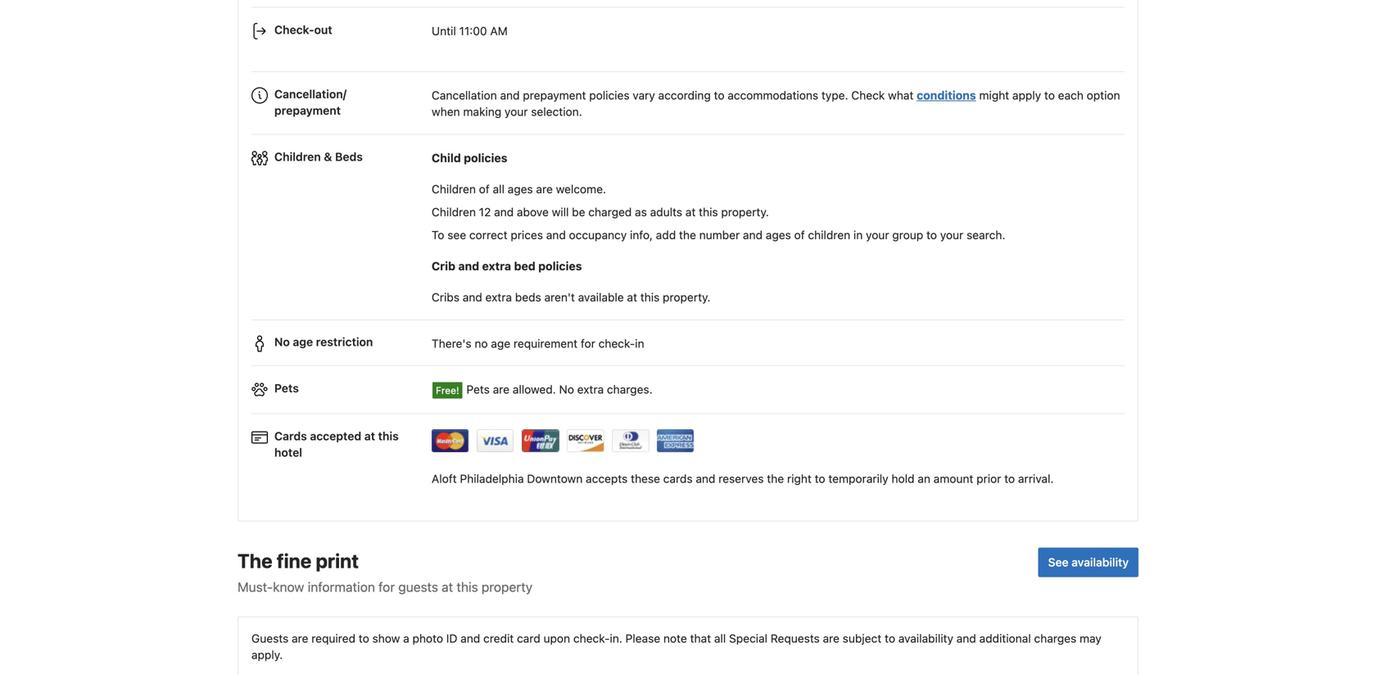 Task type: describe. For each thing, give the bounding box(es) containing it.
all inside the guests are required to show a photo id and credit card upon check-in. please note that all special requests are subject to availability and additional charges may apply.
[[714, 632, 726, 645]]

required
[[312, 632, 356, 645]]

be
[[572, 205, 585, 219]]

at inside 'the fine print must-know information for guests at this property'
[[442, 579, 453, 595]]

cancellation and prepayment policies vary according to accommodations type. check what conditions
[[432, 88, 976, 102]]

for inside 'the fine print must-know information for guests at this property'
[[379, 579, 395, 595]]

number
[[700, 228, 740, 242]]

children of all ages are welcome.
[[432, 182, 606, 196]]

crib
[[432, 259, 456, 273]]

know
[[273, 579, 304, 595]]

when
[[432, 105, 460, 118]]

guests are required to show a photo id and credit card upon check-in. please note that all special requests are subject to availability and additional charges may apply.
[[252, 632, 1102, 662]]

0 horizontal spatial age
[[293, 335, 313, 349]]

accepts
[[586, 472, 628, 485]]

to right subject
[[885, 632, 896, 645]]

availability inside button
[[1072, 556, 1129, 569]]

this right the 'available'
[[641, 291, 660, 304]]

may
[[1080, 632, 1102, 645]]

to right "prior"
[[1005, 472, 1015, 485]]

crib and extra bed policies
[[432, 259, 582, 273]]

are right guests
[[292, 632, 308, 645]]

to right according
[[714, 88, 725, 102]]

out
[[314, 23, 332, 36]]

are left subject
[[823, 632, 840, 645]]

please
[[626, 632, 661, 645]]

1 vertical spatial policies
[[464, 151, 508, 165]]

charges
[[1035, 632, 1077, 645]]

arrival.
[[1018, 472, 1054, 485]]

that
[[690, 632, 711, 645]]

search.
[[967, 228, 1006, 242]]

will
[[552, 205, 569, 219]]

cards
[[664, 472, 693, 485]]

children & beds
[[275, 150, 363, 164]]

the for add
[[679, 228, 696, 242]]

0 horizontal spatial of
[[479, 182, 490, 196]]

info,
[[630, 228, 653, 242]]

restriction
[[316, 335, 373, 349]]

children for children & beds
[[275, 150, 321, 164]]

correct
[[469, 228, 508, 242]]

hold
[[892, 472, 915, 485]]

apply
[[1013, 88, 1042, 102]]

child policies
[[432, 151, 508, 165]]

visa image
[[477, 429, 515, 452]]

according
[[658, 88, 711, 102]]

selection.
[[531, 105, 582, 118]]

allowed.
[[513, 383, 556, 396]]

charges.
[[607, 383, 653, 396]]

accommodations
[[728, 88, 819, 102]]

at right the 'available'
[[627, 291, 638, 304]]

your inside might apply to each option when making your selection.
[[505, 105, 528, 118]]

making
[[463, 105, 502, 118]]

1 horizontal spatial in
[[854, 228, 863, 242]]

discover image
[[567, 429, 605, 452]]

each
[[1058, 88, 1084, 102]]

and left additional
[[957, 632, 977, 645]]

as
[[635, 205, 647, 219]]

no age restriction
[[275, 335, 373, 349]]

0 vertical spatial ages
[[508, 182, 533, 196]]

are up above
[[536, 182, 553, 196]]

1 horizontal spatial ages
[[766, 228, 791, 242]]

might
[[980, 88, 1010, 102]]

until 11:00 am
[[432, 24, 508, 38]]

available
[[578, 291, 624, 304]]

at right adults in the top of the page
[[686, 205, 696, 219]]

accepted
[[310, 429, 362, 443]]

the for reserves
[[767, 472, 784, 485]]

and right cribs
[[463, 291, 482, 304]]

mastercard image
[[432, 429, 470, 452]]

cribs and extra beds aren't available at this property.
[[432, 291, 711, 304]]

cards
[[275, 429, 307, 443]]

fine
[[277, 549, 312, 572]]

cancellation/
[[275, 87, 347, 101]]

this inside cards accepted at this hotel
[[378, 429, 399, 443]]

must-
[[238, 579, 273, 595]]

id
[[446, 632, 458, 645]]

downtown
[[527, 472, 583, 485]]

aloft
[[432, 472, 457, 485]]

photo
[[413, 632, 443, 645]]

cancellation
[[432, 88, 497, 102]]

2 horizontal spatial policies
[[589, 88, 630, 102]]

requirement
[[514, 337, 578, 350]]

children 12 and above will be charged as adults at this property.
[[432, 205, 769, 219]]

0 vertical spatial for
[[581, 337, 596, 350]]

above
[[517, 205, 549, 219]]

this up to see correct prices and occupancy info, add the number and ages of children in your group to your search.
[[699, 205, 718, 219]]

to see correct prices and occupancy info, add the number and ages of children in your group to your search.
[[432, 228, 1006, 242]]

check- inside the guests are required to show a photo id and credit card upon check-in. please note that all special requests are subject to availability and additional charges may apply.
[[573, 632, 610, 645]]

property
[[482, 579, 533, 595]]

philadelphia
[[460, 472, 524, 485]]

beds
[[335, 150, 363, 164]]

and right id
[[461, 632, 480, 645]]

children
[[808, 228, 851, 242]]

extra for beds
[[486, 291, 512, 304]]

are inside free! pets are allowed. no extra charges.
[[493, 383, 510, 396]]

upon
[[544, 632, 570, 645]]

right
[[787, 472, 812, 485]]

and right crib
[[458, 259, 480, 273]]



Task type: locate. For each thing, give the bounding box(es) containing it.
availability inside the guests are required to show a photo id and credit card upon check-in. please note that all special requests are subject to availability and additional charges may apply.
[[899, 632, 954, 645]]

might apply to each option when making your selection.
[[432, 88, 1121, 118]]

children down child
[[432, 182, 476, 196]]

1 horizontal spatial age
[[491, 337, 511, 350]]

conditions
[[917, 88, 976, 102]]

accepted payment methods and conditions element
[[252, 421, 1125, 458]]

ages up above
[[508, 182, 533, 196]]

charged
[[589, 205, 632, 219]]

welcome.
[[556, 182, 606, 196]]

cards accepted at this hotel
[[275, 429, 399, 459]]

extra left bed
[[482, 259, 511, 273]]

1 horizontal spatial all
[[714, 632, 726, 645]]

cribs
[[432, 291, 460, 304]]

1 vertical spatial prepayment
[[275, 104, 341, 117]]

for right requirement
[[581, 337, 596, 350]]

children for children 12 and above will be charged as adults at this property.
[[432, 205, 476, 219]]

guests
[[398, 579, 438, 595]]

1 vertical spatial of
[[794, 228, 805, 242]]

&
[[324, 150, 332, 164]]

to left 'show'
[[359, 632, 369, 645]]

0 horizontal spatial pets
[[275, 381, 299, 395]]

1 vertical spatial availability
[[899, 632, 954, 645]]

of left children
[[794, 228, 805, 242]]

1 vertical spatial for
[[379, 579, 395, 595]]

are
[[536, 182, 553, 196], [493, 383, 510, 396], [292, 632, 308, 645], [823, 632, 840, 645]]

0 vertical spatial children
[[275, 150, 321, 164]]

2 horizontal spatial your
[[941, 228, 964, 242]]

american express image
[[657, 429, 695, 452]]

and right 12
[[494, 205, 514, 219]]

at
[[686, 205, 696, 219], [627, 291, 638, 304], [364, 429, 375, 443], [442, 579, 453, 595]]

0 horizontal spatial prepayment
[[275, 104, 341, 117]]

apply.
[[252, 648, 283, 662]]

no left 'restriction'
[[275, 335, 290, 349]]

group
[[893, 228, 924, 242]]

policies up aren't
[[539, 259, 582, 273]]

no
[[475, 337, 488, 350]]

0 vertical spatial the
[[679, 228, 696, 242]]

amount
[[934, 472, 974, 485]]

children left & on the top left
[[275, 150, 321, 164]]

all right that
[[714, 632, 726, 645]]

conditions link
[[917, 88, 976, 102]]

0 vertical spatial check-
[[599, 337, 635, 350]]

policies left vary
[[589, 88, 630, 102]]

of up 12
[[479, 182, 490, 196]]

pets right free!
[[467, 383, 490, 396]]

0 vertical spatial prepayment
[[523, 88, 586, 102]]

1 horizontal spatial property.
[[721, 205, 769, 219]]

aloft philadelphia downtown accepts these cards and reserves the right to temporarily hold an amount prior to arrival.
[[432, 472, 1054, 485]]

this left "property"
[[457, 579, 478, 595]]

see
[[448, 228, 466, 242]]

diners club image
[[612, 429, 650, 452]]

cancellation/ prepayment
[[275, 87, 347, 117]]

at right guests
[[442, 579, 453, 595]]

policies right child
[[464, 151, 508, 165]]

vary
[[633, 88, 655, 102]]

extra
[[482, 259, 511, 273], [486, 291, 512, 304], [577, 383, 604, 396]]

0 vertical spatial in
[[854, 228, 863, 242]]

at right accepted at the left
[[364, 429, 375, 443]]

ages left children
[[766, 228, 791, 242]]

children for children of all ages are welcome.
[[432, 182, 476, 196]]

aren't
[[545, 291, 575, 304]]

and up "making"
[[500, 88, 520, 102]]

see availability button
[[1039, 548, 1139, 577]]

see
[[1049, 556, 1069, 569]]

your
[[505, 105, 528, 118], [866, 228, 890, 242], [941, 228, 964, 242]]

your left search.
[[941, 228, 964, 242]]

0 horizontal spatial ages
[[508, 182, 533, 196]]

in
[[854, 228, 863, 242], [635, 337, 645, 350]]

guests
[[252, 632, 289, 645]]

1 vertical spatial all
[[714, 632, 726, 645]]

this
[[699, 205, 718, 219], [641, 291, 660, 304], [378, 429, 399, 443], [457, 579, 478, 595]]

extra left charges.
[[577, 383, 604, 396]]

unionpay credit card image
[[522, 429, 560, 452]]

pets inside free! pets are allowed. no extra charges.
[[467, 383, 490, 396]]

to left each
[[1045, 88, 1055, 102]]

prior
[[977, 472, 1002, 485]]

for
[[581, 337, 596, 350], [379, 579, 395, 595]]

an
[[918, 472, 931, 485]]

0 horizontal spatial in
[[635, 337, 645, 350]]

1 horizontal spatial availability
[[1072, 556, 1129, 569]]

1 vertical spatial children
[[432, 182, 476, 196]]

are left the allowed.
[[493, 383, 510, 396]]

free!
[[436, 385, 459, 396]]

0 horizontal spatial property.
[[663, 291, 711, 304]]

0 vertical spatial extra
[[482, 259, 511, 273]]

all
[[493, 182, 505, 196], [714, 632, 726, 645]]

check- up charges.
[[599, 337, 635, 350]]

all down child policies
[[493, 182, 505, 196]]

ages
[[508, 182, 533, 196], [766, 228, 791, 242]]

hotel
[[275, 446, 302, 459]]

occupancy
[[569, 228, 627, 242]]

1 vertical spatial extra
[[486, 291, 512, 304]]

and right cards
[[696, 472, 716, 485]]

to inside might apply to each option when making your selection.
[[1045, 88, 1055, 102]]

a
[[403, 632, 409, 645]]

0 horizontal spatial for
[[379, 579, 395, 595]]

child
[[432, 151, 461, 165]]

card
[[517, 632, 541, 645]]

0 horizontal spatial your
[[505, 105, 528, 118]]

2 vertical spatial children
[[432, 205, 476, 219]]

your left group
[[866, 228, 890, 242]]

1 horizontal spatial policies
[[539, 259, 582, 273]]

to
[[714, 88, 725, 102], [1045, 88, 1055, 102], [927, 228, 937, 242], [815, 472, 826, 485], [1005, 472, 1015, 485], [359, 632, 369, 645], [885, 632, 896, 645]]

the
[[238, 549, 273, 572]]

1 horizontal spatial for
[[581, 337, 596, 350]]

and down will
[[546, 228, 566, 242]]

prices
[[511, 228, 543, 242]]

in up charges.
[[635, 337, 645, 350]]

policies
[[589, 88, 630, 102], [464, 151, 508, 165], [539, 259, 582, 273]]

what
[[888, 88, 914, 102]]

adults
[[650, 205, 683, 219]]

this inside 'the fine print must-know information for guests at this property'
[[457, 579, 478, 595]]

free! pets are allowed. no extra charges.
[[436, 383, 653, 396]]

property. up number
[[721, 205, 769, 219]]

no
[[275, 335, 290, 349], [559, 383, 574, 396]]

at inside cards accepted at this hotel
[[364, 429, 375, 443]]

2 vertical spatial policies
[[539, 259, 582, 273]]

availability right subject
[[899, 632, 954, 645]]

check-out
[[275, 23, 332, 36]]

2 vertical spatial extra
[[577, 383, 604, 396]]

the fine print must-know information for guests at this property
[[238, 549, 533, 595]]

1 horizontal spatial of
[[794, 228, 805, 242]]

extra left beds
[[486, 291, 512, 304]]

add
[[656, 228, 676, 242]]

1 vertical spatial check-
[[573, 632, 610, 645]]

this right accepted at the left
[[378, 429, 399, 443]]

property. down add
[[663, 291, 711, 304]]

reserves
[[719, 472, 764, 485]]

the left right
[[767, 472, 784, 485]]

1 vertical spatial no
[[559, 383, 574, 396]]

1 vertical spatial property.
[[663, 291, 711, 304]]

0 horizontal spatial no
[[275, 335, 290, 349]]

0 vertical spatial no
[[275, 335, 290, 349]]

prepayment up selection.
[[523, 88, 586, 102]]

no inside free! pets are allowed. no extra charges.
[[559, 383, 574, 396]]

check
[[852, 88, 885, 102]]

extra inside free! pets are allowed. no extra charges.
[[577, 383, 604, 396]]

1 horizontal spatial pets
[[467, 383, 490, 396]]

to right right
[[815, 472, 826, 485]]

requests
[[771, 632, 820, 645]]

your right "making"
[[505, 105, 528, 118]]

special
[[729, 632, 768, 645]]

0 vertical spatial all
[[493, 182, 505, 196]]

0 vertical spatial of
[[479, 182, 490, 196]]

property.
[[721, 205, 769, 219], [663, 291, 711, 304]]

bed
[[514, 259, 536, 273]]

these
[[631, 472, 660, 485]]

show
[[372, 632, 400, 645]]

0 horizontal spatial the
[[679, 228, 696, 242]]

age right 'no'
[[491, 337, 511, 350]]

in.
[[610, 632, 623, 645]]

to right group
[[927, 228, 937, 242]]

additional
[[980, 632, 1031, 645]]

0 vertical spatial availability
[[1072, 556, 1129, 569]]

children
[[275, 150, 321, 164], [432, 182, 476, 196], [432, 205, 476, 219]]

1 horizontal spatial prepayment
[[523, 88, 586, 102]]

availability right see
[[1072, 556, 1129, 569]]

subject
[[843, 632, 882, 645]]

prepayment down cancellation/ in the top of the page
[[275, 104, 341, 117]]

children up see
[[432, 205, 476, 219]]

extra for bed
[[482, 259, 511, 273]]

0 horizontal spatial all
[[493, 182, 505, 196]]

check-
[[275, 23, 314, 36]]

temporarily
[[829, 472, 889, 485]]

of
[[479, 182, 490, 196], [794, 228, 805, 242]]

print
[[316, 549, 359, 572]]

in right children
[[854, 228, 863, 242]]

1 horizontal spatial your
[[866, 228, 890, 242]]

0 vertical spatial policies
[[589, 88, 630, 102]]

until
[[432, 24, 456, 38]]

option
[[1087, 88, 1121, 102]]

0 horizontal spatial policies
[[464, 151, 508, 165]]

pets up the cards
[[275, 381, 299, 395]]

1 vertical spatial the
[[767, 472, 784, 485]]

beds
[[515, 291, 541, 304]]

no right the allowed.
[[559, 383, 574, 396]]

prepayment inside cancellation/ prepayment
[[275, 104, 341, 117]]

1 horizontal spatial no
[[559, 383, 574, 396]]

there's no age requirement for check-in
[[432, 337, 645, 350]]

and right number
[[743, 228, 763, 242]]

check- right upon at the bottom left of the page
[[573, 632, 610, 645]]

age left 'restriction'
[[293, 335, 313, 349]]

check-
[[599, 337, 635, 350], [573, 632, 610, 645]]

0 vertical spatial property.
[[721, 205, 769, 219]]

type.
[[822, 88, 849, 102]]

note
[[664, 632, 687, 645]]

for left guests
[[379, 579, 395, 595]]

the right add
[[679, 228, 696, 242]]

0 horizontal spatial availability
[[899, 632, 954, 645]]

1 horizontal spatial the
[[767, 472, 784, 485]]

1 vertical spatial in
[[635, 337, 645, 350]]

1 vertical spatial ages
[[766, 228, 791, 242]]



Task type: vqa. For each thing, say whether or not it's contained in the screenshot.
the right availability
yes



